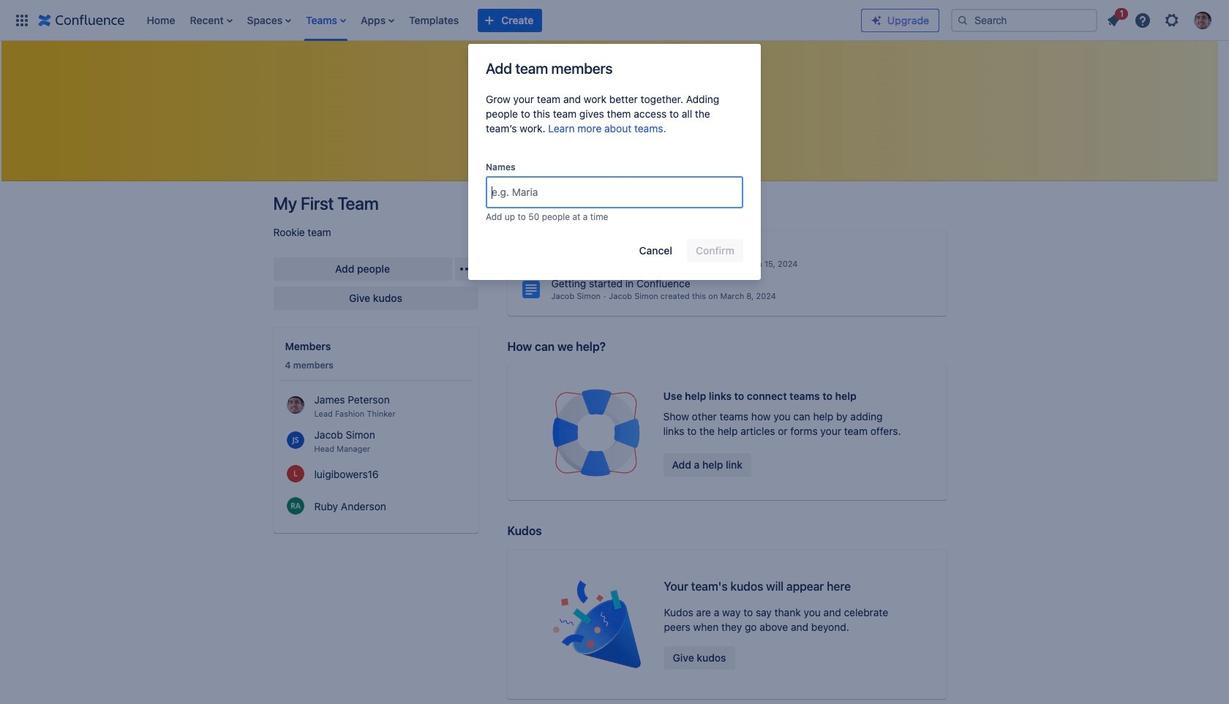 Task type: vqa. For each thing, say whether or not it's contained in the screenshot.
rightmost Copy link
no



Task type: locate. For each thing, give the bounding box(es) containing it.
list item
[[185, 0, 237, 41], [302, 0, 350, 41], [1100, 5, 1128, 32]]

None search field
[[951, 8, 1097, 32]]

list
[[139, 0, 861, 41], [1100, 5, 1220, 33]]

confluence image
[[38, 11, 125, 29], [38, 11, 125, 29]]

1 horizontal spatial list
[[1100, 5, 1220, 33]]

None text field
[[492, 185, 494, 200]]

settings icon image
[[1163, 11, 1181, 29]]

dialog
[[468, 44, 761, 280]]

0 horizontal spatial list item
[[185, 0, 237, 41]]

banner
[[0, 0, 1229, 41]]

0 horizontal spatial list
[[139, 0, 861, 41]]



Task type: describe. For each thing, give the bounding box(es) containing it.
search image
[[957, 14, 969, 26]]

premium image
[[871, 14, 882, 26]]

2 horizontal spatial list item
[[1100, 5, 1128, 32]]

global element
[[9, 0, 861, 41]]

1 horizontal spatial list item
[[302, 0, 350, 41]]

Search field
[[951, 8, 1097, 32]]



